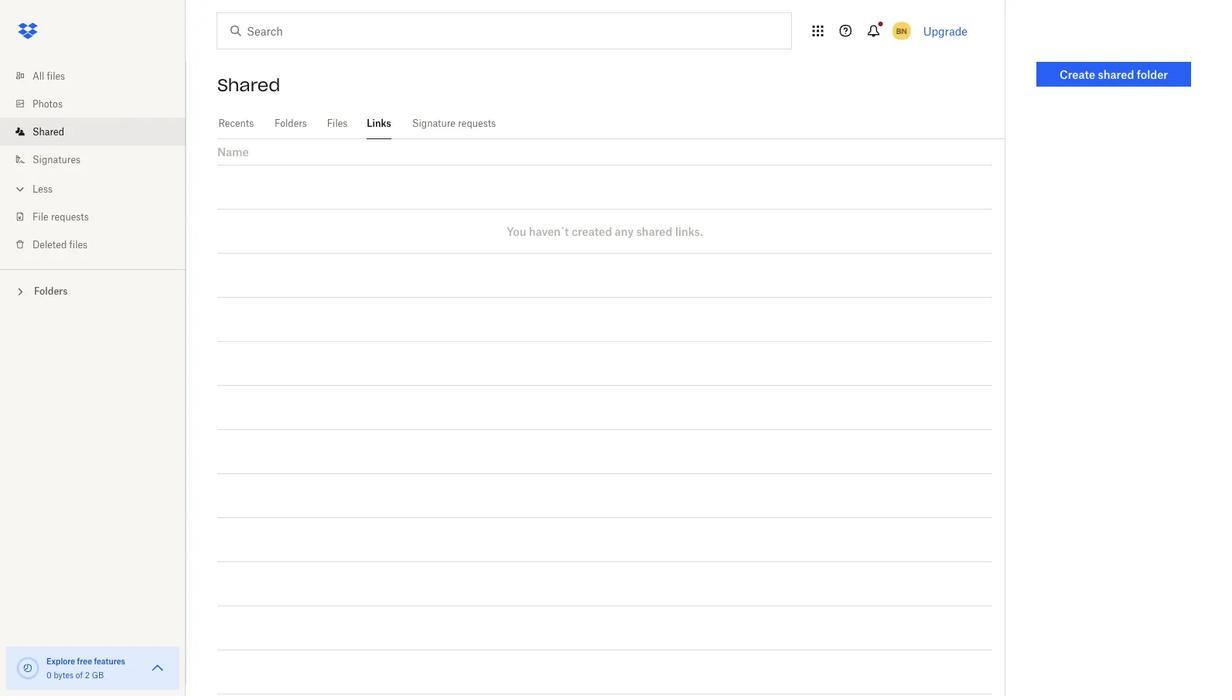 Task type: vqa. For each thing, say whether or not it's contained in the screenshot.
"Upgrade" link
yes



Task type: locate. For each thing, give the bounding box(es) containing it.
shared
[[217, 74, 280, 96], [32, 126, 64, 137]]

create shared folder button
[[1037, 62, 1191, 87]]

0 vertical spatial folders
[[275, 118, 307, 129]]

created
[[572, 225, 612, 238]]

list
[[0, 53, 186, 269]]

name
[[217, 145, 249, 159]]

file requests
[[32, 211, 89, 222]]

0 vertical spatial shared
[[217, 74, 280, 96]]

bn button
[[889, 19, 914, 43]]

explore free features 0 bytes of 2 gb
[[46, 656, 125, 680]]

1 horizontal spatial shared
[[217, 74, 280, 96]]

shared down photos
[[32, 126, 64, 137]]

all
[[32, 70, 44, 82]]

upgrade link
[[924, 24, 968, 38]]

shared inside list item
[[32, 126, 64, 137]]

recents
[[219, 118, 254, 129]]

shared up recents link
[[217, 74, 280, 96]]

requests for signature requests
[[458, 118, 496, 129]]

requests right the file
[[51, 211, 89, 222]]

0 horizontal spatial folders
[[34, 285, 68, 297]]

folders
[[275, 118, 307, 129], [34, 285, 68, 297]]

1 horizontal spatial files
[[69, 239, 88, 250]]

1 vertical spatial shared
[[32, 126, 64, 137]]

files right deleted
[[69, 239, 88, 250]]

links
[[367, 118, 391, 129]]

2
[[85, 670, 90, 680]]

bn
[[897, 26, 907, 36]]

0 vertical spatial shared
[[1098, 68, 1134, 81]]

0 horizontal spatial shared
[[32, 126, 64, 137]]

requests inside tab list
[[458, 118, 496, 129]]

links link
[[367, 108, 391, 137]]

1 horizontal spatial shared
[[1098, 68, 1134, 81]]

free
[[77, 656, 92, 666]]

photos link
[[12, 90, 186, 118]]

0 vertical spatial files
[[47, 70, 65, 82]]

shared
[[1098, 68, 1134, 81], [636, 225, 673, 238]]

0 horizontal spatial files
[[47, 70, 65, 82]]

0 vertical spatial requests
[[458, 118, 496, 129]]

file requests link
[[12, 203, 186, 231]]

create
[[1060, 68, 1096, 81]]

shared left folder
[[1098, 68, 1134, 81]]

1 horizontal spatial folders
[[275, 118, 307, 129]]

folders down deleted
[[34, 285, 68, 297]]

tab list
[[217, 108, 1005, 139]]

requests right the signature
[[458, 118, 496, 129]]

files
[[47, 70, 65, 82], [69, 239, 88, 250]]

files right all
[[47, 70, 65, 82]]

folders button
[[0, 279, 186, 302]]

features
[[94, 656, 125, 666]]

requests
[[458, 118, 496, 129], [51, 211, 89, 222]]

shared link
[[12, 118, 186, 145]]

links.
[[675, 225, 703, 238]]

less
[[32, 183, 53, 195]]

folders left files
[[275, 118, 307, 129]]

file
[[32, 211, 48, 222]]

upgrade
[[924, 24, 968, 38]]

1 vertical spatial folders
[[34, 285, 68, 297]]

all files link
[[12, 62, 186, 90]]

signatures link
[[12, 145, 186, 173]]

1 vertical spatial shared
[[636, 225, 673, 238]]

create shared folder
[[1060, 68, 1168, 81]]

1 vertical spatial requests
[[51, 211, 89, 222]]

deleted files
[[32, 239, 88, 250]]

1 horizontal spatial requests
[[458, 118, 496, 129]]

0 horizontal spatial requests
[[51, 211, 89, 222]]

shared right any
[[636, 225, 673, 238]]

less image
[[12, 181, 28, 197]]

signature requests link
[[410, 108, 498, 137]]

signature requests
[[412, 118, 496, 129]]

1 vertical spatial files
[[69, 239, 88, 250]]



Task type: describe. For each thing, give the bounding box(es) containing it.
you
[[507, 225, 526, 238]]

files
[[327, 118, 348, 129]]

folders inside tab list
[[275, 118, 307, 129]]

recents link
[[217, 108, 255, 137]]

dropbox image
[[12, 15, 43, 46]]

haven`t
[[529, 225, 569, 238]]

all files
[[32, 70, 65, 82]]

signature
[[412, 118, 456, 129]]

shared list item
[[0, 118, 186, 145]]

gb
[[92, 670, 104, 680]]

shared inside button
[[1098, 68, 1134, 81]]

photos
[[32, 98, 63, 109]]

signatures
[[32, 154, 81, 165]]

Search in folder "Dropbox" text field
[[247, 22, 760, 39]]

files link
[[327, 108, 348, 137]]

0 horizontal spatial shared
[[636, 225, 673, 238]]

quota usage element
[[15, 656, 40, 681]]

files for deleted files
[[69, 239, 88, 250]]

you haven`t created any shared links.
[[507, 225, 703, 238]]

deleted files link
[[12, 231, 186, 258]]

any
[[615, 225, 634, 238]]

folders inside button
[[34, 285, 68, 297]]

files for all files
[[47, 70, 65, 82]]

0
[[46, 670, 52, 680]]

bytes
[[54, 670, 74, 680]]

explore
[[46, 656, 75, 666]]

requests for file requests
[[51, 211, 89, 222]]

folders link
[[274, 108, 308, 137]]

folder
[[1137, 68, 1168, 81]]

of
[[76, 670, 83, 680]]

deleted
[[32, 239, 67, 250]]

list containing all files
[[0, 53, 186, 269]]

tab list containing recents
[[217, 108, 1005, 139]]



